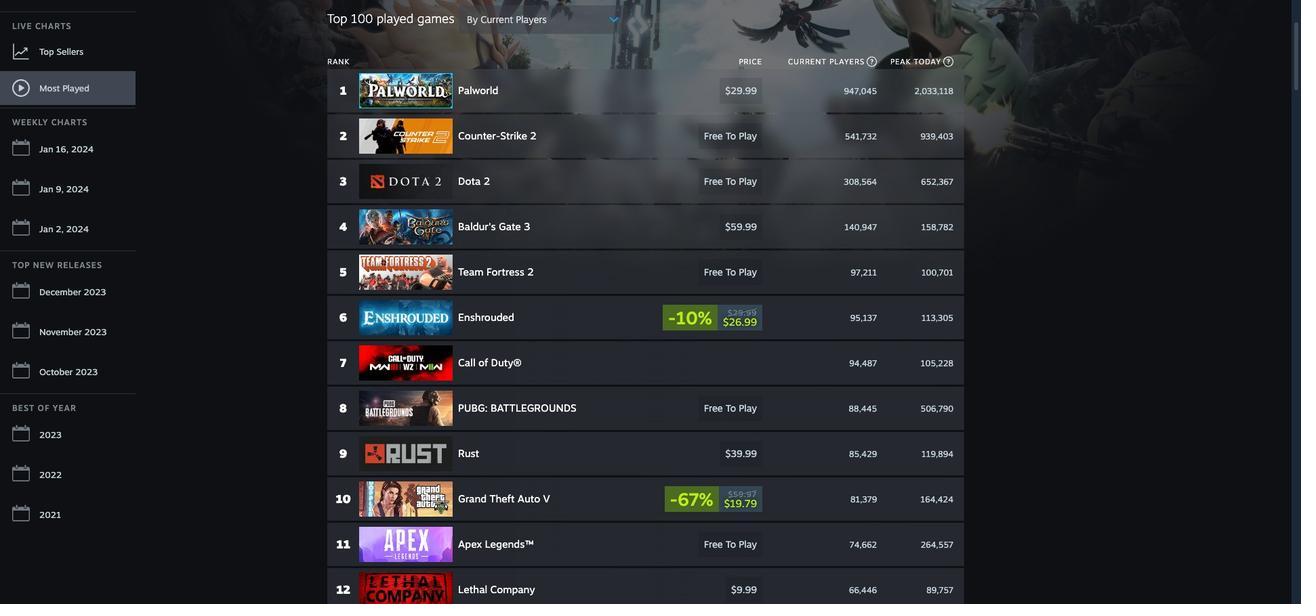 Task type: describe. For each thing, give the bounding box(es) containing it.
gate
[[499, 220, 521, 233]]

264,557
[[921, 540, 953, 550]]

to for 5
[[726, 266, 736, 278]]

164,424
[[921, 494, 953, 504]]

november 2023 link
[[0, 314, 136, 351]]

price
[[739, 57, 762, 66]]

$19.79
[[724, 497, 757, 510]]

1
[[340, 83, 347, 98]]

december 2023
[[39, 287, 106, 297]]

played
[[377, 11, 414, 26]]

0 vertical spatial 3
[[340, 174, 347, 188]]

free for 3
[[704, 176, 723, 187]]

counter-strike 2
[[458, 129, 537, 142]]

strike
[[500, 129, 527, 142]]

by current players
[[467, 14, 547, 25]]

peak today
[[890, 57, 941, 66]]

2023 for november 2023
[[84, 327, 107, 337]]

october
[[39, 367, 73, 377]]

top new releases
[[12, 260, 102, 270]]

9
[[339, 447, 347, 461]]

lethal
[[458, 583, 487, 596]]

november 2023
[[39, 327, 107, 337]]

jan for jan 9, 2024
[[39, 184, 53, 194]]

free for 8
[[704, 403, 723, 414]]

89,757
[[926, 585, 953, 595]]

113,305
[[922, 313, 953, 323]]

97,211
[[851, 267, 877, 277]]

october 2023 link
[[0, 354, 136, 391]]

74,662
[[850, 540, 877, 550]]

free to play for 8
[[704, 403, 757, 414]]

enshrouded
[[458, 311, 514, 324]]

free to play for 2
[[704, 130, 757, 142]]

2023 down best of year
[[39, 430, 62, 440]]

119,894
[[922, 449, 953, 459]]

top sellers
[[39, 46, 83, 57]]

308,564
[[844, 177, 877, 187]]

2021
[[39, 510, 61, 520]]

new
[[33, 260, 54, 270]]

$29.99 for $29.99 $26.99
[[728, 308, 757, 317]]

1 horizontal spatial players
[[830, 57, 865, 66]]

call
[[458, 356, 476, 369]]

top for top sellers
[[39, 46, 54, 57]]

7
[[340, 356, 346, 370]]

to for 11
[[726, 539, 736, 550]]

jan for jan 16, 2024
[[39, 144, 53, 154]]

lethal company link
[[359, 573, 651, 604]]

to for 2
[[726, 130, 736, 142]]

most played link
[[0, 71, 136, 105]]

battlegrounds
[[491, 402, 576, 415]]

652,367
[[921, 177, 953, 187]]

duty®
[[491, 356, 522, 369]]

palworld
[[458, 84, 498, 97]]

1 horizontal spatial current
[[788, 57, 827, 66]]

- for 67%
[[670, 489, 678, 510]]

94,487
[[849, 358, 877, 368]]

october 2023
[[39, 367, 98, 377]]

-67%
[[670, 489, 713, 510]]

2 right strike
[[530, 129, 537, 142]]

baldur's gate 3
[[458, 220, 530, 233]]

2023 for october 2023
[[75, 367, 98, 377]]

100
[[351, 11, 373, 26]]

top for top 100 played games
[[327, 11, 347, 26]]

0 vertical spatial current
[[481, 14, 513, 25]]

legends™
[[485, 538, 534, 551]]

free for 2
[[704, 130, 723, 142]]

95,137
[[850, 313, 877, 323]]

2,033,118
[[914, 86, 953, 96]]

play for 2
[[739, 130, 757, 142]]

pubg:
[[458, 402, 488, 415]]

100,701
[[921, 267, 953, 277]]

$9.99
[[731, 584, 757, 596]]

2022
[[39, 470, 62, 480]]

rust link
[[359, 436, 651, 472]]

baldur's gate 3 link
[[359, 209, 651, 245]]

play for 11
[[739, 539, 757, 550]]

506,790
[[921, 404, 953, 414]]

play for 8
[[739, 403, 757, 414]]

counter-strike 2 link
[[359, 119, 651, 154]]

team
[[458, 266, 484, 279]]

66,446
[[849, 585, 877, 595]]

weekly charts
[[12, 117, 88, 127]]

free for 11
[[704, 539, 723, 550]]

most
[[39, 82, 60, 93]]

9,
[[56, 184, 64, 194]]

free for 5
[[704, 266, 723, 278]]

jan 2, 2024
[[39, 224, 89, 234]]

jan 9, 2024
[[39, 184, 89, 194]]

85,429
[[849, 449, 877, 459]]

2023 link
[[0, 417, 136, 454]]

4
[[339, 220, 347, 234]]

$59.99
[[725, 221, 757, 232]]

to for 3
[[726, 176, 736, 187]]

releases
[[57, 260, 102, 270]]

3 inside "link"
[[524, 220, 530, 233]]

apex
[[458, 538, 482, 551]]

$26.99
[[723, 315, 757, 328]]

december 2023 link
[[0, 274, 136, 311]]

2024 for jan 9, 2024
[[66, 184, 89, 194]]



Task type: vqa. For each thing, say whether or not it's contained in the screenshot.
"Categories" link
no



Task type: locate. For each thing, give the bounding box(es) containing it.
fortress
[[486, 266, 524, 279]]

$29.99 right the 10%
[[728, 308, 757, 317]]

0 horizontal spatial top
[[12, 260, 30, 270]]

2 jan from the top
[[39, 184, 53, 194]]

top 100 played games
[[327, 11, 455, 26]]

charts for sellers
[[35, 21, 71, 31]]

jan for jan 2, 2024
[[39, 224, 53, 234]]

16,
[[56, 144, 69, 154]]

1 vertical spatial $29.99
[[728, 308, 757, 317]]

live charts
[[12, 21, 71, 31]]

1 horizontal spatial of
[[478, 356, 488, 369]]

2022 link
[[0, 457, 136, 494]]

$59.97 $19.79
[[724, 490, 757, 510]]

charts up 'top sellers'
[[35, 21, 71, 31]]

2,
[[56, 224, 64, 234]]

current right price in the top right of the page
[[788, 57, 827, 66]]

play
[[739, 130, 757, 142], [739, 176, 757, 187], [739, 266, 757, 278], [739, 403, 757, 414], [739, 539, 757, 550]]

current right by
[[481, 14, 513, 25]]

0 vertical spatial of
[[478, 356, 488, 369]]

2 vertical spatial 2024
[[66, 224, 89, 234]]

1 vertical spatial 2024
[[66, 184, 89, 194]]

3 right gate
[[524, 220, 530, 233]]

pubg: battlegrounds link
[[359, 391, 651, 426]]

1 jan from the top
[[39, 144, 53, 154]]

$29.99 down price in the top right of the page
[[725, 85, 757, 96]]

0 vertical spatial 2024
[[71, 144, 94, 154]]

most played
[[39, 82, 89, 93]]

counter-
[[458, 129, 500, 142]]

88,445
[[849, 404, 877, 414]]

0 vertical spatial charts
[[35, 21, 71, 31]]

top for top new releases
[[12, 260, 30, 270]]

jan 2, 2024 link
[[0, 211, 136, 248]]

4 free to play from the top
[[704, 403, 757, 414]]

541,732
[[845, 131, 877, 141]]

2 free from the top
[[704, 176, 723, 187]]

grand theft auto v link
[[359, 482, 651, 517]]

free to play for 5
[[704, 266, 757, 278]]

81,379
[[850, 494, 877, 504]]

current players
[[788, 57, 865, 66]]

3 free from the top
[[704, 266, 723, 278]]

0 horizontal spatial 3
[[340, 174, 347, 188]]

1 horizontal spatial 3
[[524, 220, 530, 233]]

charts for 16,
[[51, 117, 88, 127]]

1 vertical spatial of
[[38, 403, 50, 413]]

of for call
[[478, 356, 488, 369]]

$29.99 $26.99
[[723, 308, 757, 328]]

2024 for jan 16, 2024
[[71, 144, 94, 154]]

0 vertical spatial players
[[516, 14, 547, 25]]

apex legends™
[[458, 538, 534, 551]]

$39.99
[[725, 448, 757, 459]]

3 play from the top
[[739, 266, 757, 278]]

apex legends™ link
[[359, 527, 651, 562]]

2024 for jan 2, 2024
[[66, 224, 89, 234]]

8
[[339, 401, 347, 415]]

2 free to play from the top
[[704, 176, 757, 187]]

december
[[39, 287, 81, 297]]

939,403
[[920, 131, 953, 141]]

grand
[[458, 493, 487, 506]]

of right best
[[38, 403, 50, 413]]

0 vertical spatial top
[[327, 11, 347, 26]]

of for best
[[38, 403, 50, 413]]

charts up jan 16, 2024
[[51, 117, 88, 127]]

5
[[340, 265, 347, 279]]

$29.99 for $29.99
[[725, 85, 757, 96]]

jan left 9, at the left of page
[[39, 184, 53, 194]]

played
[[62, 82, 89, 93]]

2024 right 9, at the left of page
[[66, 184, 89, 194]]

2 inside 'link'
[[484, 175, 490, 188]]

rank
[[327, 57, 350, 66]]

5 free to play from the top
[[704, 539, 757, 550]]

1 vertical spatial jan
[[39, 184, 53, 194]]

players up 947,045
[[830, 57, 865, 66]]

5 free from the top
[[704, 539, 723, 550]]

140,947
[[845, 222, 877, 232]]

call of duty® link
[[359, 346, 651, 381]]

1 free to play from the top
[[704, 130, 757, 142]]

1 free from the top
[[704, 130, 723, 142]]

baldur's
[[458, 220, 496, 233]]

2 right the dota
[[484, 175, 490, 188]]

0 horizontal spatial current
[[481, 14, 513, 25]]

free to play for 11
[[704, 539, 757, 550]]

-
[[668, 307, 676, 329], [670, 489, 678, 510]]

peak
[[890, 57, 911, 66]]

free
[[704, 130, 723, 142], [704, 176, 723, 187], [704, 266, 723, 278], [704, 403, 723, 414], [704, 539, 723, 550]]

dota 2
[[458, 175, 490, 188]]

1 vertical spatial -
[[670, 489, 678, 510]]

67%
[[678, 489, 713, 510]]

top left sellers
[[39, 46, 54, 57]]

live
[[12, 21, 32, 31]]

0 horizontal spatial of
[[38, 403, 50, 413]]

0 vertical spatial jan
[[39, 144, 53, 154]]

1 vertical spatial charts
[[51, 117, 88, 127]]

jan 16, 2024 link
[[0, 131, 136, 168]]

theft
[[490, 493, 515, 506]]

1 vertical spatial 3
[[524, 220, 530, 233]]

grand theft auto v
[[458, 493, 550, 506]]

1 play from the top
[[739, 130, 757, 142]]

2023 right november
[[84, 327, 107, 337]]

2 to from the top
[[726, 176, 736, 187]]

lethal company
[[458, 583, 535, 596]]

2 vertical spatial top
[[12, 260, 30, 270]]

to for 8
[[726, 403, 736, 414]]

158,782
[[921, 222, 953, 232]]

3 up 4
[[340, 174, 347, 188]]

games
[[417, 11, 455, 26]]

top
[[327, 11, 347, 26], [39, 46, 54, 57], [12, 260, 30, 270]]

10%
[[676, 307, 712, 329]]

3 free to play from the top
[[704, 266, 757, 278]]

2021 link
[[0, 497, 136, 534]]

12
[[336, 583, 350, 597]]

enshrouded link
[[359, 300, 651, 335]]

best of year
[[12, 403, 77, 413]]

947,045
[[844, 86, 877, 96]]

jan inside 'link'
[[39, 224, 53, 234]]

2024 right 16,
[[71, 144, 94, 154]]

6
[[339, 310, 347, 325]]

of right call
[[478, 356, 488, 369]]

-10%
[[668, 307, 712, 329]]

play for 3
[[739, 176, 757, 187]]

4 play from the top
[[739, 403, 757, 414]]

10
[[336, 492, 351, 506]]

2023 for december 2023
[[84, 287, 106, 297]]

5 to from the top
[[726, 539, 736, 550]]

dota 2 link
[[359, 164, 651, 199]]

call of duty®
[[458, 356, 522, 369]]

2023 down releases
[[84, 287, 106, 297]]

jan left 2,
[[39, 224, 53, 234]]

2 right fortress on the left top of the page
[[527, 266, 534, 279]]

players right by
[[516, 14, 547, 25]]

free to play for 3
[[704, 176, 757, 187]]

team fortress 2
[[458, 266, 534, 279]]

5 play from the top
[[739, 539, 757, 550]]

$29.99
[[725, 85, 757, 96], [728, 308, 757, 317]]

team fortress 2 link
[[359, 255, 651, 290]]

2023 right "october" at left bottom
[[75, 367, 98, 377]]

jan 16, 2024
[[39, 144, 94, 154]]

1 horizontal spatial top
[[39, 46, 54, 57]]

1 vertical spatial current
[[788, 57, 827, 66]]

2 down 1
[[340, 129, 347, 143]]

$59.97
[[728, 490, 757, 499]]

2 vertical spatial jan
[[39, 224, 53, 234]]

v
[[543, 493, 550, 506]]

4 to from the top
[[726, 403, 736, 414]]

to
[[726, 130, 736, 142], [726, 176, 736, 187], [726, 266, 736, 278], [726, 403, 736, 414], [726, 539, 736, 550]]

weekly
[[12, 117, 48, 127]]

0 horizontal spatial players
[[516, 14, 547, 25]]

top left the new
[[12, 260, 30, 270]]

company
[[490, 583, 535, 596]]

1 vertical spatial top
[[39, 46, 54, 57]]

2 horizontal spatial top
[[327, 11, 347, 26]]

rust
[[458, 447, 479, 460]]

today
[[914, 57, 941, 66]]

0 vertical spatial $29.99
[[725, 85, 757, 96]]

$29.99 inside the $29.99 $26.99
[[728, 308, 757, 317]]

jan left 16,
[[39, 144, 53, 154]]

1 to from the top
[[726, 130, 736, 142]]

2024 right 2,
[[66, 224, 89, 234]]

of inside call of duty® link
[[478, 356, 488, 369]]

2 play from the top
[[739, 176, 757, 187]]

top left 100
[[327, 11, 347, 26]]

2024 inside 'link'
[[66, 224, 89, 234]]

4 free from the top
[[704, 403, 723, 414]]

charts
[[35, 21, 71, 31], [51, 117, 88, 127]]

free to play
[[704, 130, 757, 142], [704, 176, 757, 187], [704, 266, 757, 278], [704, 403, 757, 414], [704, 539, 757, 550]]

3 to from the top
[[726, 266, 736, 278]]

3 jan from the top
[[39, 224, 53, 234]]

105,228
[[921, 358, 953, 368]]

0 vertical spatial -
[[668, 307, 676, 329]]

- for 10%
[[668, 307, 676, 329]]

jan 9, 2024 link
[[0, 171, 136, 208]]

sellers
[[57, 46, 83, 57]]

play for 5
[[739, 266, 757, 278]]

1 vertical spatial players
[[830, 57, 865, 66]]



